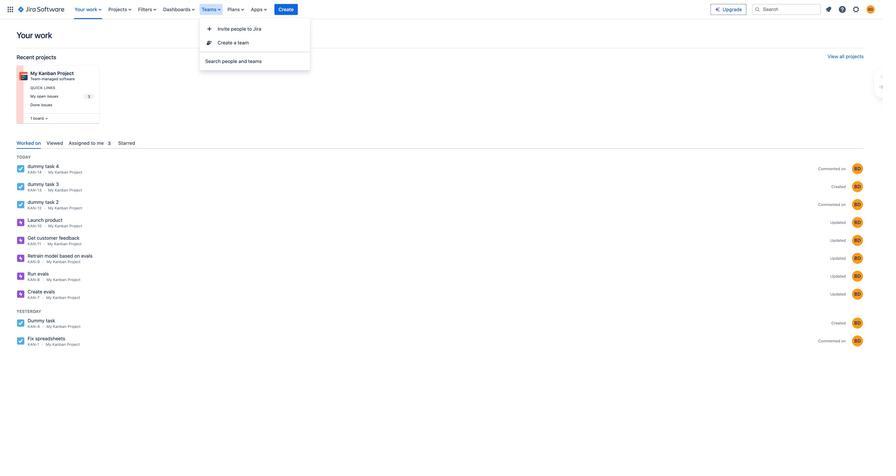 Task type: vqa. For each thing, say whether or not it's contained in the screenshot.
Appswitcher Icon
yes



Task type: locate. For each thing, give the bounding box(es) containing it.
list item
[[200, 0, 223, 19], [274, 0, 298, 19]]

tab list
[[14, 138, 867, 149]]

group
[[200, 20, 310, 52]]

appswitcher icon image
[[6, 5, 14, 14]]

help image
[[839, 5, 847, 14]]

None search field
[[752, 4, 821, 15]]

board image
[[44, 116, 49, 121]]

jira software image
[[18, 5, 64, 14], [18, 5, 64, 14]]

banner
[[0, 0, 883, 19]]

1 horizontal spatial list item
[[274, 0, 298, 19]]

search image
[[755, 7, 761, 12]]

your profile and settings image
[[867, 5, 875, 14]]

1 horizontal spatial list
[[823, 3, 879, 16]]

list
[[71, 0, 711, 19], [823, 3, 879, 16]]

settings image
[[852, 5, 861, 14]]

0 horizontal spatial list item
[[200, 0, 223, 19]]



Task type: describe. For each thing, give the bounding box(es) containing it.
notifications image
[[825, 5, 833, 14]]

primary element
[[4, 0, 711, 19]]

1 list item from the left
[[200, 0, 223, 19]]

Search field
[[752, 4, 821, 15]]

2 list item from the left
[[274, 0, 298, 19]]

0 horizontal spatial list
[[71, 0, 711, 19]]



